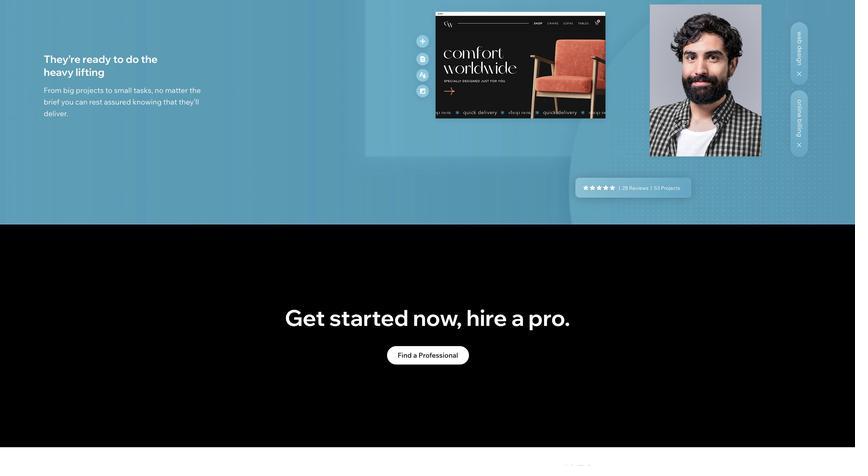 Task type: locate. For each thing, give the bounding box(es) containing it.
get started now, hire a pro.
[[285, 304, 571, 331]]

0 horizontal spatial to
[[105, 85, 113, 95]]

0 horizontal spatial a
[[414, 351, 417, 360]]

from
[[44, 85, 62, 95]]

now,
[[413, 304, 463, 331]]

to left do
[[113, 53, 124, 66]]

0 vertical spatial the
[[141, 53, 158, 66]]

1 horizontal spatial the
[[190, 85, 201, 95]]

assured
[[104, 97, 131, 106]]

find a professional
[[398, 351, 459, 360]]

do
[[126, 53, 139, 66]]

a right find
[[414, 351, 417, 360]]

the right do
[[141, 53, 158, 66]]

0 vertical spatial to
[[113, 53, 124, 66]]

0 horizontal spatial the
[[141, 53, 158, 66]]

they're ready to do the heavy lifting
[[44, 53, 158, 79]]

1 vertical spatial a
[[414, 351, 417, 360]]

the up "they'll"
[[190, 85, 201, 95]]

professional
[[419, 351, 459, 360]]

1 horizontal spatial to
[[113, 53, 124, 66]]

to inside they're ready to do the heavy lifting
[[113, 53, 124, 66]]

lifting
[[76, 66, 105, 79]]

rest
[[89, 97, 102, 106]]

to
[[113, 53, 124, 66], [105, 85, 113, 95]]

tasks,
[[134, 85, 153, 95]]

shape background. image
[[0, 0, 856, 224]]

projects
[[76, 85, 104, 95]]

small
[[114, 85, 132, 95]]

to left small
[[105, 85, 113, 95]]

a
[[512, 304, 525, 331], [414, 351, 417, 360]]

the
[[141, 53, 158, 66], [190, 85, 201, 95]]

you
[[61, 97, 74, 106]]

1 horizontal spatial a
[[512, 304, 525, 331]]

a right hire
[[512, 304, 525, 331]]

deliver.
[[44, 109, 68, 118]]

1 vertical spatial the
[[190, 85, 201, 95]]

1 vertical spatial to
[[105, 85, 113, 95]]



Task type: vqa. For each thing, say whether or not it's contained in the screenshot.
started
yes



Task type: describe. For each thing, give the bounding box(es) containing it.
they'll
[[179, 97, 199, 106]]

ready
[[83, 53, 111, 66]]

find
[[398, 351, 412, 360]]

find a professional link
[[387, 346, 469, 365]]

heavy
[[44, 66, 74, 79]]

no
[[155, 85, 164, 95]]

they're
[[44, 53, 81, 66]]

to inside from big projects to small tasks, no matter the brief you can rest assured knowing that they'll deliver.
[[105, 85, 113, 95]]

big
[[63, 85, 74, 95]]

the inside from big projects to small tasks, no matter the brief you can rest assured knowing that they'll deliver.
[[190, 85, 201, 95]]

matter
[[165, 85, 188, 95]]

started
[[330, 304, 409, 331]]

hire
[[467, 304, 508, 331]]

the inside they're ready to do the heavy lifting
[[141, 53, 158, 66]]

brief
[[44, 97, 60, 106]]

knowing
[[133, 97, 162, 106]]

from big projects to small tasks, no matter the brief you can rest assured knowing that they'll deliver.
[[44, 85, 201, 118]]

pro.
[[529, 304, 571, 331]]

that
[[163, 97, 177, 106]]

0 vertical spatial a
[[512, 304, 525, 331]]

get
[[285, 304, 325, 331]]

can
[[75, 97, 88, 106]]



